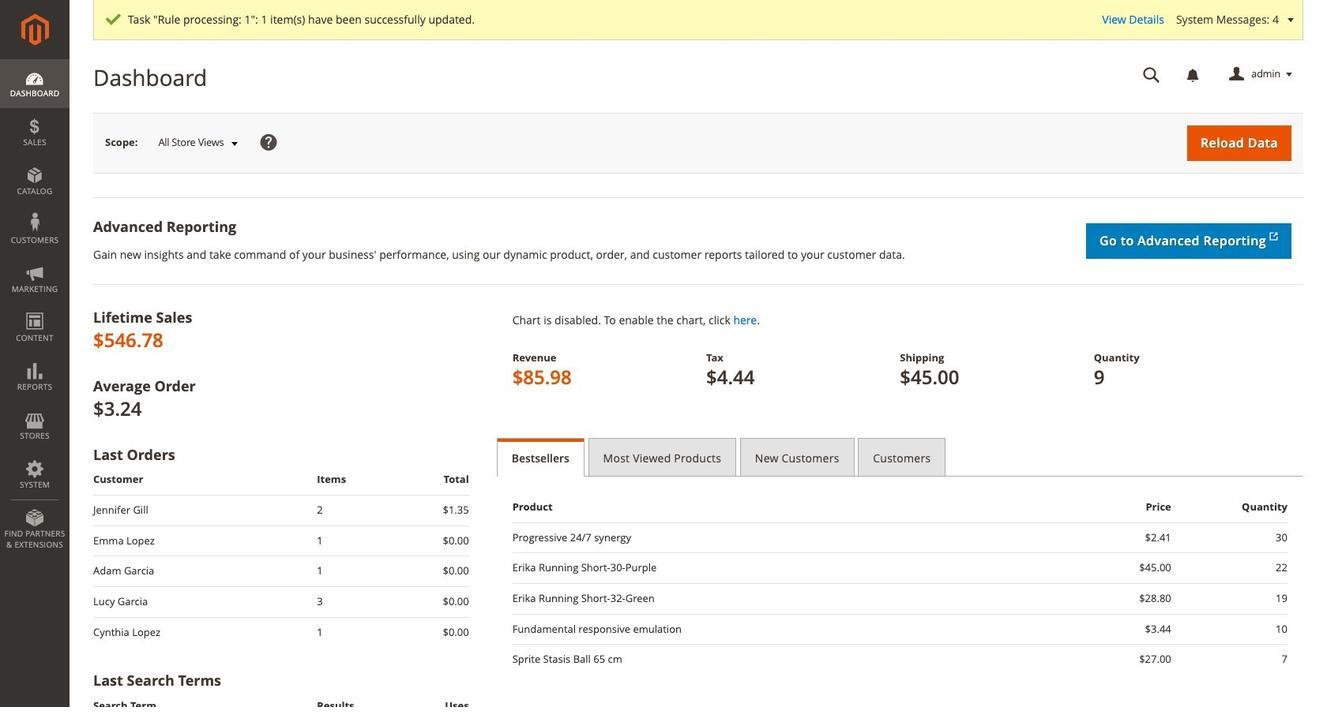 Task type: locate. For each thing, give the bounding box(es) containing it.
menu bar
[[0, 59, 70, 559]]

tab list
[[497, 438, 1304, 477]]

None text field
[[1132, 61, 1172, 88]]

magento admin panel image
[[21, 13, 49, 46]]



